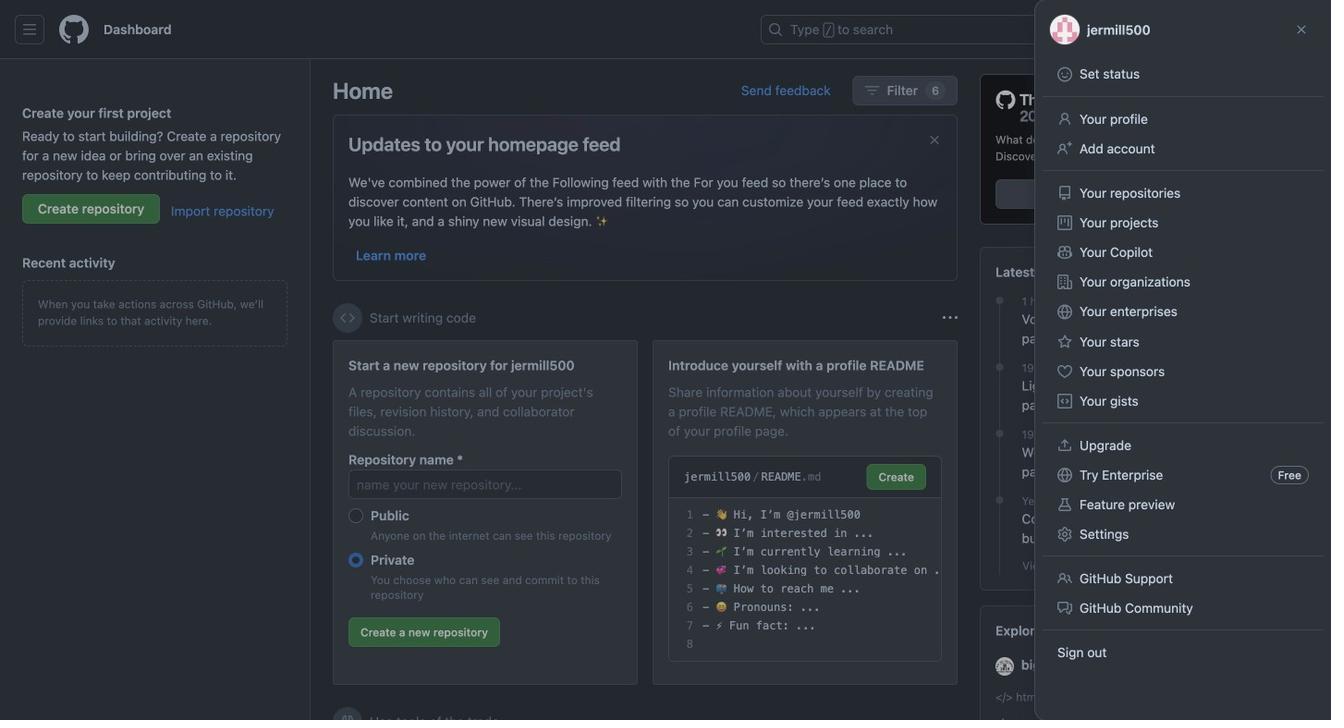Task type: vqa. For each thing, say whether or not it's contained in the screenshot.
3rd Git from the top of the page
no



Task type: describe. For each thing, give the bounding box(es) containing it.
explore element
[[980, 74, 1309, 720]]

homepage image
[[59, 15, 89, 44]]

2 dot fill image from the top
[[992, 360, 1007, 374]]

explore repositories navigation
[[980, 606, 1309, 720]]

1 dot fill image from the top
[[992, 426, 1007, 441]]



Task type: locate. For each thing, give the bounding box(es) containing it.
triangle down image
[[1142, 22, 1156, 37]]

1 vertical spatial dot fill image
[[992, 493, 1007, 508]]

command palette image
[[1062, 22, 1077, 37]]

1 dot fill image from the top
[[992, 293, 1007, 308]]

1 vertical spatial dot fill image
[[992, 360, 1007, 374]]

dot fill image
[[992, 426, 1007, 441], [992, 493, 1007, 508]]

2 dot fill image from the top
[[992, 493, 1007, 508]]

plus image
[[1119, 22, 1134, 37]]

dot fill image
[[992, 293, 1007, 308], [992, 360, 1007, 374]]

0 vertical spatial dot fill image
[[992, 426, 1007, 441]]

account element
[[0, 59, 311, 720]]

0 vertical spatial dot fill image
[[992, 293, 1007, 308]]



